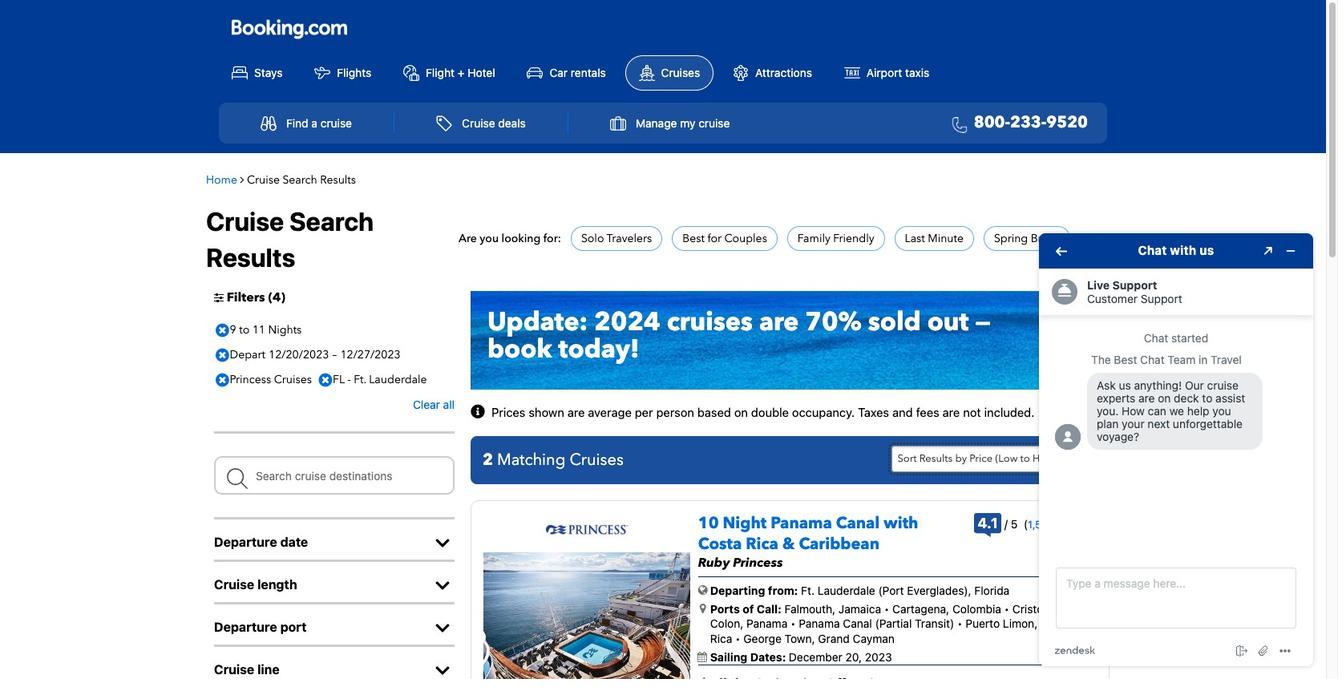 Task type: locate. For each thing, give the bounding box(es) containing it.
cruise search results up )
[[206, 206, 374, 272]]

lauderdale
[[369, 372, 427, 388], [818, 584, 875, 598]]

1 vertical spatial rica
[[710, 632, 732, 645]]

1 vertical spatial (
[[1024, 517, 1028, 531]]

0 horizontal spatial princess
[[230, 372, 271, 388]]

1 horizontal spatial cruises
[[570, 449, 624, 471]]

home link
[[206, 172, 237, 187]]

0 vertical spatial to
[[239, 323, 250, 338]]

1 vertical spatial costa
[[1041, 617, 1071, 631]]

0 vertical spatial departure
[[214, 535, 277, 550]]

car
[[550, 65, 568, 79]]

for
[[708, 231, 722, 246]]

0 horizontal spatial results
[[206, 242, 295, 272]]

1 horizontal spatial rica
[[746, 534, 779, 555]]

1 horizontal spatial costa
[[1041, 617, 1071, 631]]

0 horizontal spatial cruises
[[274, 372, 312, 388]]

cruise search results down find at the left of page
[[247, 172, 356, 187]]

1 horizontal spatial lauderdale
[[818, 584, 875, 598]]

results up the filters
[[206, 242, 295, 272]]

a
[[311, 116, 318, 130]]

+
[[458, 65, 465, 79]]

2 vertical spatial cruises
[[570, 449, 624, 471]]

fl - ft. lauderdale link
[[315, 368, 432, 392]]

cruise left length
[[214, 578, 254, 592]]

0 horizontal spatial are
[[568, 405, 585, 419]]

ft. right -
[[354, 372, 366, 388]]

&
[[783, 534, 795, 555]]

1 vertical spatial departure
[[214, 620, 277, 635]]

results left "by"
[[920, 452, 953, 466]]

70%
[[805, 305, 862, 340]]

hotel
[[468, 65, 495, 79]]

—
[[975, 305, 991, 340]]

manage my cruise
[[636, 116, 730, 130]]

cruise for find a cruise
[[321, 116, 352, 130]]

reviews
[[1056, 518, 1093, 531]]

0 vertical spatial canal
[[836, 513, 880, 534]]

shown
[[529, 405, 564, 419]]

0 vertical spatial (
[[268, 289, 273, 307]]

line
[[257, 663, 280, 677]]

0 vertical spatial rica
[[746, 534, 779, 555]]

canal left with
[[836, 513, 880, 534]]

(low
[[996, 452, 1018, 466]]

panama down the call:
[[747, 617, 788, 631]]

grand
[[818, 632, 850, 645]]

occupancy.
[[792, 405, 855, 419]]

2 chevron down image from the top
[[431, 621, 455, 637]]

0 vertical spatial ft.
[[354, 372, 366, 388]]

1 vertical spatial chevron down image
[[431, 621, 455, 637]]

cruise down angle right image
[[206, 206, 284, 236]]

you
[[480, 231, 499, 246]]

clear all
[[413, 398, 455, 412]]

cristobal, colon, panama
[[710, 602, 1062, 631]]

1,515
[[1028, 518, 1053, 531]]

sailing dates:
[[710, 650, 789, 664]]

best for couples
[[683, 231, 767, 246]]

times circle image up times circle image
[[212, 319, 233, 343]]

10
[[698, 513, 719, 534]]

princess cruises link
[[212, 368, 316, 392]]

1 chevron down image from the top
[[431, 578, 455, 594]]

flights
[[337, 65, 371, 79]]

lauderdale for -
[[369, 372, 427, 388]]

0 vertical spatial chevron down image
[[431, 536, 455, 552]]

1 vertical spatial cruises
[[274, 372, 312, 388]]

map marker image
[[700, 603, 706, 614]]

costa inside 10 night panama canal with costa rica & caribbean ruby princess
[[698, 534, 742, 555]]

cruise inside dropdown button
[[699, 116, 730, 130]]

sliders image
[[214, 292, 224, 303]]

flight + hotel
[[426, 65, 495, 79]]

departure
[[214, 535, 277, 550], [214, 620, 277, 635]]

chevron down image for cruise length
[[431, 578, 455, 594]]

0 horizontal spatial rica
[[710, 632, 732, 645]]

0 vertical spatial princess
[[230, 372, 271, 388]]

1 horizontal spatial (
[[1024, 517, 1028, 531]]

find a cruise
[[286, 116, 352, 130]]

cruises down '12/20/2023'
[[274, 372, 312, 388]]

1 cruise from the left
[[321, 116, 352, 130]]

deals
[[498, 116, 526, 130]]

1 horizontal spatial results
[[320, 172, 356, 187]]

costa
[[698, 534, 742, 555], [1041, 617, 1071, 631]]

times circle image
[[212, 319, 233, 343], [212, 368, 233, 392], [315, 368, 336, 392]]

0 vertical spatial chevron down image
[[431, 578, 455, 594]]

–
[[332, 347, 337, 363]]

last
[[905, 231, 925, 246]]

1 departure from the top
[[214, 535, 277, 550]]

chevron down image for departure port
[[431, 621, 455, 637]]

lauderdale up jamaica
[[818, 584, 875, 598]]

chevron down image
[[431, 578, 455, 594], [431, 663, 455, 679]]

1 horizontal spatial princess
[[733, 554, 783, 572]]

chevron down image
[[431, 536, 455, 552], [431, 621, 455, 637]]

0 horizontal spatial cruise
[[321, 116, 352, 130]]

times circle image for princess
[[212, 368, 233, 392]]

times circle image left -
[[315, 368, 336, 392]]

george
[[744, 632, 782, 645]]

are left 70%
[[759, 305, 799, 340]]

costa down 'cristobal,'
[[1041, 617, 1071, 631]]

departure up cruise line
[[214, 620, 277, 635]]

1 vertical spatial chevron down image
[[431, 663, 455, 679]]

rica down the "colon,"
[[710, 632, 732, 645]]

december
[[789, 650, 843, 664]]

looking
[[502, 231, 541, 246]]

0 horizontal spatial lauderdale
[[369, 372, 427, 388]]

departure port
[[214, 620, 307, 635]]

sort
[[898, 452, 917, 466]]

taxes
[[858, 405, 889, 419]]

fl
[[333, 372, 345, 388]]

airport taxis
[[867, 65, 930, 79]]

solo
[[581, 231, 604, 246]]

times circle image down times circle image
[[212, 368, 233, 392]]

1 vertical spatial ft.
[[801, 584, 815, 598]]

princess cruises image
[[546, 519, 628, 541]]

0 horizontal spatial to
[[239, 323, 250, 338]]

all
[[443, 398, 455, 412]]

to right 9
[[239, 323, 250, 338]]

( right 5
[[1024, 517, 1028, 531]]

price
[[970, 452, 993, 466]]

canal
[[836, 513, 880, 534], [843, 617, 872, 631]]

2 horizontal spatial results
[[920, 452, 953, 466]]

2 departure from the top
[[214, 620, 277, 635]]

info label image
[[471, 404, 488, 420]]

lauderdale for from:
[[818, 584, 875, 598]]

panama inside cristobal, colon, panama
[[747, 617, 788, 631]]

departing
[[710, 584, 765, 598]]

panama right night at bottom
[[771, 513, 832, 534]]

2 chevron down image from the top
[[431, 663, 455, 679]]

falmouth,
[[785, 602, 836, 616]]

lauderdale down 12/27/2023 at the bottom left of the page
[[369, 372, 427, 388]]

0 vertical spatial search
[[283, 172, 317, 187]]

12/20/2023
[[269, 347, 329, 363]]

and
[[893, 405, 913, 419]]

0 horizontal spatial costa
[[698, 534, 742, 555]]

based
[[698, 405, 731, 419]]

1 vertical spatial lauderdale
[[818, 584, 875, 598]]

nights
[[268, 323, 302, 338]]

1 horizontal spatial are
[[759, 305, 799, 340]]

None field
[[214, 457, 455, 495]]

10 night panama canal with costa rica & caribbean ruby princess
[[698, 513, 919, 572]]

cruises down average
[[570, 449, 624, 471]]

costa up globe image at the right
[[698, 534, 742, 555]]

call:
[[757, 602, 782, 616]]

depart 12/20/2023 – 12/27/2023
[[230, 347, 401, 363]]

0 vertical spatial results
[[320, 172, 356, 187]]

star image
[[698, 677, 710, 679]]

family
[[798, 231, 831, 246]]

princess up departing
[[733, 554, 783, 572]]

1 vertical spatial princess
[[733, 554, 783, 572]]

update: 2024 cruises are 70% sold out — book today! main content
[[198, 161, 1128, 679]]

panama inside 10 night panama canal with costa rica & caribbean ruby princess
[[771, 513, 832, 534]]

9 to 11 nights link
[[212, 319, 306, 343]]

to inside 'link'
[[239, 323, 250, 338]]

•
[[884, 602, 890, 616], [1005, 602, 1010, 616], [791, 617, 796, 631], [958, 617, 963, 631], [735, 632, 741, 645]]

departure up cruise length at bottom left
[[214, 535, 277, 550]]

0 vertical spatial cruises
[[661, 65, 700, 79]]

cruise right 'my'
[[699, 116, 730, 130]]

are
[[759, 305, 799, 340], [568, 405, 585, 419], [943, 405, 960, 419]]

0 vertical spatial lauderdale
[[369, 372, 427, 388]]

800-233-9520
[[974, 111, 1088, 133]]

december 20, 2023
[[789, 650, 892, 664]]

0 vertical spatial costa
[[698, 534, 742, 555]]

1 chevron down image from the top
[[431, 536, 455, 552]]

rica left & at the bottom right of the page
[[746, 534, 779, 555]]

princess down depart
[[230, 372, 271, 388]]

2 horizontal spatial cruises
[[661, 65, 700, 79]]

( left )
[[268, 289, 273, 307]]

1 vertical spatial to
[[1021, 452, 1030, 466]]

canal down jamaica
[[843, 617, 872, 631]]

cruises up manage my cruise
[[661, 65, 700, 79]]

ft. up falmouth,
[[801, 584, 815, 598]]

are left not
[[943, 405, 960, 419]]

cruise line
[[214, 663, 280, 677]]

are right the shown
[[568, 405, 585, 419]]

0 horizontal spatial (
[[268, 289, 273, 307]]

date
[[280, 535, 308, 550]]

Search cruise destinations text field
[[214, 457, 455, 495]]

sailing
[[710, 650, 748, 664]]

1 horizontal spatial ft.
[[801, 584, 815, 598]]

1 vertical spatial results
[[206, 242, 295, 272]]

departing from: ft. lauderdale (port everglades), florida
[[710, 584, 1010, 598]]

1 horizontal spatial cruise
[[699, 116, 730, 130]]

0 horizontal spatial ft.
[[354, 372, 366, 388]]

to right (low
[[1021, 452, 1030, 466]]

clear all link
[[413, 395, 455, 416]]

4.1
[[978, 515, 998, 532]]

out
[[928, 305, 969, 340]]

cruise right 'a'
[[321, 116, 352, 130]]

0 vertical spatial cruise search results
[[247, 172, 356, 187]]

cruise
[[321, 116, 352, 130], [699, 116, 730, 130]]

( inside 4.1 / 5 ( 1,515 reviews
[[1024, 517, 1028, 531]]

2 horizontal spatial are
[[943, 405, 960, 419]]

cruise left deals
[[462, 116, 495, 130]]

filters
[[227, 289, 265, 307]]

transit)
[[915, 617, 954, 631]]

results down 'find a cruise'
[[320, 172, 356, 187]]

included.
[[984, 405, 1035, 419]]

per
[[635, 405, 653, 419]]

)
[[281, 289, 285, 307]]

2 cruise from the left
[[699, 116, 730, 130]]



Task type: describe. For each thing, give the bounding box(es) containing it.
rica inside puerto limon, costa rica
[[710, 632, 732, 645]]

departure for departure date
[[214, 535, 277, 550]]

filters ( 4 )
[[227, 289, 285, 307]]

puerto limon, costa rica
[[710, 617, 1071, 645]]

are inside update: 2024 cruises are 70% sold out — book today!
[[759, 305, 799, 340]]

last minute link
[[905, 231, 964, 246]]

panama canal (partial transit) •
[[796, 617, 963, 631]]

11
[[252, 323, 265, 338]]

• down colombia
[[958, 617, 963, 631]]

george town, grand cayman
[[741, 632, 895, 645]]

2 matching cruises
[[483, 449, 624, 471]]

puerto
[[966, 617, 1000, 631]]

spring break link
[[994, 231, 1060, 246]]

angle right image
[[240, 174, 244, 185]]

2
[[483, 449, 493, 471]]

sold
[[868, 305, 921, 340]]

home
[[206, 172, 237, 187]]

rica inside 10 night panama canal with costa rica & caribbean ruby princess
[[746, 534, 779, 555]]

cruise deals link
[[419, 107, 543, 139]]

5
[[1011, 517, 1018, 531]]

cayman
[[853, 632, 895, 645]]

ft. for from:
[[801, 584, 815, 598]]

stays link
[[219, 56, 295, 90]]

family friendly link
[[798, 231, 874, 246]]

2 vertical spatial results
[[920, 452, 953, 466]]

fees
[[916, 405, 940, 419]]

sort results by price (low to high)
[[898, 452, 1059, 466]]

by
[[955, 452, 967, 466]]

booking.com home image
[[232, 18, 347, 40]]

cruise for manage my cruise
[[699, 116, 730, 130]]

panama up george town, grand cayman
[[799, 617, 840, 631]]

attractions
[[755, 65, 812, 79]]

best
[[683, 231, 705, 246]]

cruise left line
[[214, 663, 254, 677]]

cruise right angle right image
[[247, 172, 280, 187]]

departure for departure port
[[214, 620, 277, 635]]

chevron down image for departure date
[[431, 536, 455, 552]]

not
[[963, 405, 981, 419]]

person
[[656, 405, 694, 419]]

travel menu navigation
[[219, 102, 1107, 143]]

my
[[680, 116, 696, 130]]

are
[[459, 231, 477, 246]]

taxis
[[905, 65, 930, 79]]

(port
[[878, 584, 904, 598]]

last minute
[[905, 231, 964, 246]]

times circle image for fl
[[315, 368, 336, 392]]

depart
[[230, 347, 265, 363]]

town,
[[785, 632, 815, 645]]

cruise length
[[214, 578, 297, 592]]

double
[[751, 405, 789, 419]]

chevron down image for cruise line
[[431, 663, 455, 679]]

9
[[230, 323, 236, 338]]

cruises inside 'link'
[[661, 65, 700, 79]]

spring break
[[994, 231, 1060, 246]]

spring
[[994, 231, 1028, 246]]

car rentals
[[550, 65, 606, 79]]

9520
[[1047, 111, 1088, 133]]

prices shown are average per person based on double occupancy. taxes and fees are not included. element
[[492, 405, 1035, 419]]

from:
[[768, 584, 798, 598]]

solo travelers link
[[581, 231, 652, 246]]

panama for colon,
[[747, 617, 788, 631]]

travelers
[[607, 231, 652, 246]]

florida
[[975, 584, 1010, 598]]

cruise inside travel menu navigation
[[462, 116, 495, 130]]

cruises
[[667, 305, 753, 340]]

calendar image
[[697, 652, 707, 662]]

1 vertical spatial search
[[289, 206, 374, 236]]

ft. for -
[[354, 372, 366, 388]]

family friendly
[[798, 231, 874, 246]]

break
[[1031, 231, 1060, 246]]

night
[[723, 513, 767, 534]]

20,
[[846, 650, 862, 664]]

airport
[[867, 65, 902, 79]]

car rentals link
[[514, 56, 619, 90]]

times circle image for 9
[[212, 319, 233, 343]]

• down the "colon,"
[[735, 632, 741, 645]]

1,515 reviews link
[[1028, 518, 1093, 531]]

none field inside the update: 2024 cruises are 70% sold out — book today! main content
[[214, 457, 455, 495]]

globe image
[[698, 585, 708, 596]]

-
[[347, 372, 351, 388]]

12/27/2023
[[340, 347, 401, 363]]

departure date
[[214, 535, 308, 550]]

ruby
[[698, 554, 730, 572]]

princess cruises
[[230, 372, 312, 388]]

best for couples link
[[683, 231, 767, 246]]

ruby princess image
[[484, 553, 690, 679]]

ports
[[710, 602, 740, 616]]

1 vertical spatial cruise search results
[[206, 206, 374, 272]]

find
[[286, 116, 308, 130]]

prices shown are average per person based on double occupancy. taxes and fees are not included.
[[492, 405, 1035, 419]]

fl - ft. lauderdale
[[333, 372, 427, 388]]

for:
[[544, 231, 561, 246]]

• up limon,
[[1005, 602, 1010, 616]]

costa inside puerto limon, costa rica
[[1041, 617, 1071, 631]]

times circle image
[[212, 344, 233, 367]]

800-233-9520 link
[[946, 111, 1088, 135]]

canal inside 10 night panama canal with costa rica & caribbean ruby princess
[[836, 513, 880, 534]]

prices
[[492, 405, 526, 419]]

4.1 / 5 ( 1,515 reviews
[[978, 515, 1093, 532]]

1 vertical spatial canal
[[843, 617, 872, 631]]

• up (partial
[[884, 602, 890, 616]]

princess inside 10 night panama canal with costa rica & caribbean ruby princess
[[733, 554, 783, 572]]

attractions link
[[720, 56, 825, 90]]

1 horizontal spatial to
[[1021, 452, 1030, 466]]

panama for night
[[771, 513, 832, 534]]

manage my cruise button
[[593, 107, 748, 139]]

on
[[734, 405, 748, 419]]

of
[[743, 602, 754, 616]]

2024
[[594, 305, 661, 340]]

• up town, on the right bottom
[[791, 617, 796, 631]]

limon,
[[1003, 617, 1038, 631]]



Task type: vqa. For each thing, say whether or not it's contained in the screenshot.
11
yes



